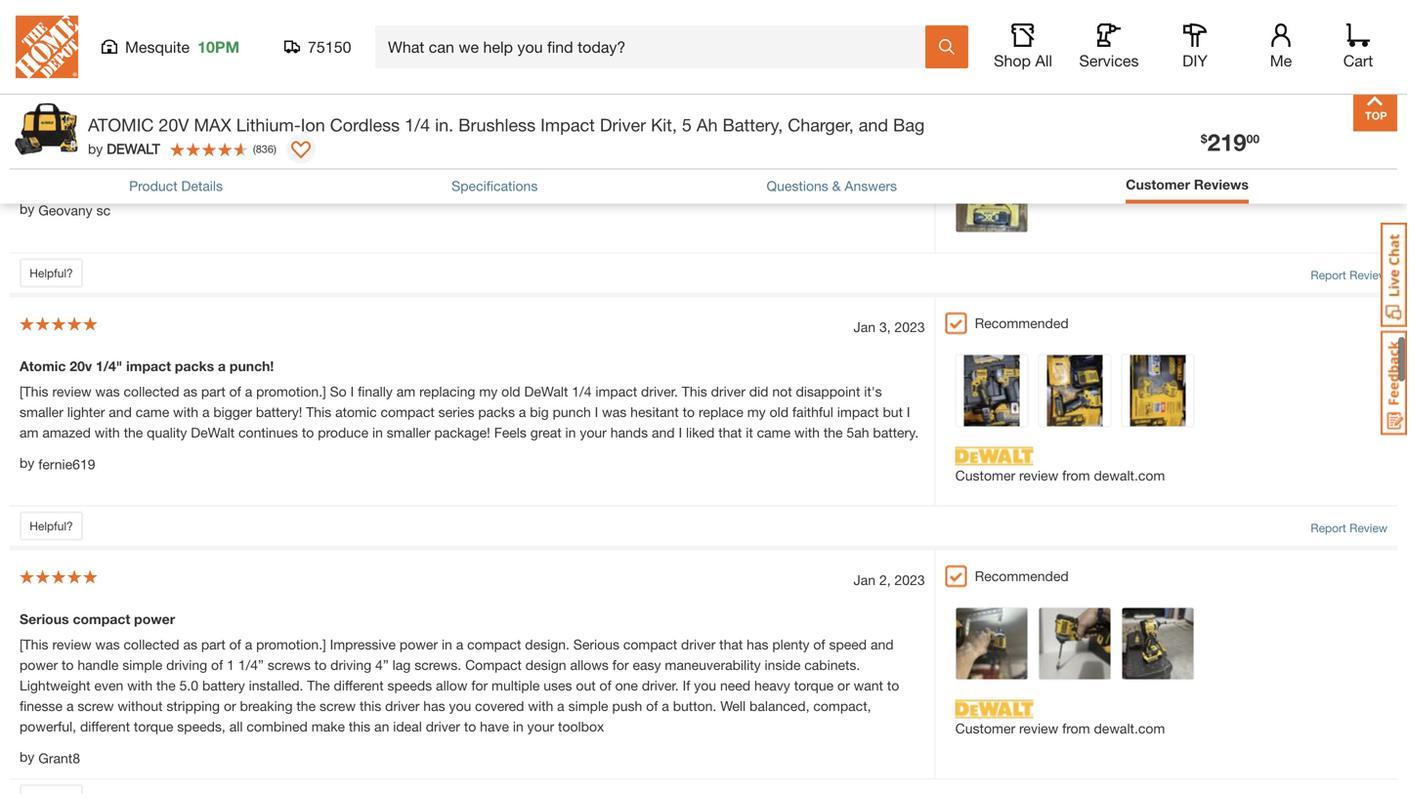 Task type: locate. For each thing, give the bounding box(es) containing it.
compact
[[465, 657, 522, 673]]

2 part from the top
[[201, 637, 226, 653]]

1 review from the top
[[1350, 268, 1388, 282]]

0 vertical spatial recommended
[[975, 315, 1069, 331]]

2 star symbol image from the left
[[442, 32, 458, 45]]

1 vertical spatial customer
[[956, 468, 1016, 484]]

all
[[1036, 51, 1053, 70]]

1 promotion.] from the top
[[256, 384, 326, 400]]

grant8
[[38, 751, 80, 767]]

2 report from the top
[[1311, 521, 1347, 535]]

the left 5ah
[[824, 425, 843, 441]]

2 dewalt.com from the top
[[1094, 721, 1166, 737]]

part up battery
[[201, 637, 226, 653]]

0 vertical spatial customer
[[1126, 180, 1191, 197]]

0 vertical spatial driver.
[[641, 384, 678, 400]]

simple down the out
[[569, 698, 609, 714]]

dewalt.com
[[1094, 468, 1166, 484], [1094, 721, 1166, 737]]

0 vertical spatial customer review from dewalt.com
[[956, 468, 1166, 484]]

2 vertical spatial was
[[95, 637, 120, 653]]

ideal
[[393, 719, 422, 735]]

i right punch
[[595, 404, 599, 420]]

0 horizontal spatial screw
[[78, 698, 114, 714]]

driver up 'maneuverability'
[[681, 637, 716, 653]]

2023 right 2,
[[895, 572, 925, 588]]

speeds
[[388, 678, 432, 694]]

1 horizontal spatial old
[[770, 404, 789, 420]]

review for 1st helpful? button from the bottom of the page
[[1350, 521, 1388, 535]]

2 customer review from dewalt.com from the top
[[956, 721, 1166, 737]]

to left produce
[[302, 425, 314, 441]]

1 vertical spatial am
[[20, 425, 39, 441]]

or
[[838, 678, 850, 694], [224, 698, 236, 714]]

1 vertical spatial report review button
[[1311, 519, 1388, 537]]

$ 219 00
[[1201, 132, 1260, 160]]

1 left 1/4"
[[227, 657, 235, 673]]

driving
[[166, 657, 207, 673], [331, 657, 372, 673]]

0 vertical spatial 1
[[604, 32, 612, 48]]

cordless
[[330, 118, 400, 139]]

of up 1/4"
[[229, 637, 241, 653]]

lithium-
[[236, 118, 301, 139]]

2 report review from the top
[[1311, 521, 1388, 535]]

0 vertical spatial promotion.]
[[256, 384, 326, 400]]

0 vertical spatial torque
[[794, 678, 834, 694]]

1 as from the top
[[183, 384, 197, 400]]

speeds,
[[177, 719, 226, 735]]

1 part from the top
[[201, 384, 226, 400]]

2023 for jan 2, 2023
[[895, 572, 925, 588]]

impressive
[[330, 637, 396, 653]]

by geovany sc
[[20, 201, 111, 218]]

simple up even
[[122, 657, 163, 673]]

that up 'maneuverability'
[[720, 637, 743, 653]]

packs up the feels
[[478, 404, 515, 420]]

report review for 1st helpful? button from the top
[[1311, 268, 1388, 282]]

1 vertical spatial report review
[[1311, 521, 1388, 535]]

1 [this from the top
[[20, 384, 48, 400]]

836 left reviews
[[124, 79, 147, 95]]

by left "grant8"
[[20, 749, 35, 765]]

2 helpful? from the top
[[30, 519, 73, 533]]

compact up handle
[[73, 611, 130, 627]]

1 recommended from the top
[[975, 315, 1069, 331]]

helpful? button down by fernie619
[[20, 512, 83, 541]]

836
[[124, 79, 147, 95], [256, 147, 274, 159]]

from
[[1063, 468, 1091, 484], [1063, 721, 1091, 737]]

star symbol image
[[386, 32, 402, 45], [442, 32, 458, 45], [555, 32, 571, 45], [612, 32, 628, 45]]

star symbol image right the 2 button
[[612, 32, 628, 45]]

quality
[[147, 425, 187, 441]]

1 horizontal spatial driving
[[331, 657, 372, 673]]

me
[[1271, 51, 1293, 70]]

of
[[109, 79, 120, 95], [229, 384, 241, 400], [229, 637, 241, 653], [814, 637, 826, 653], [211, 657, 223, 673], [600, 678, 612, 694], [646, 698, 658, 714]]

1 vertical spatial smaller
[[387, 425, 431, 441]]

came up quality on the left bottom of the page
[[136, 404, 169, 420]]

dewalt up big
[[524, 384, 568, 400]]

1 horizontal spatial or
[[838, 678, 850, 694]]

1 horizontal spatial am
[[397, 384, 416, 400]]

torque down 'cabinets.'
[[794, 678, 834, 694]]

1 vertical spatial this
[[349, 719, 371, 735]]

top button
[[1354, 92, 1398, 136]]

of right the 10
[[109, 79, 120, 95]]

finally
[[358, 384, 393, 400]]

am
[[397, 384, 416, 400], [20, 425, 39, 441]]

1 button
[[593, 18, 639, 57]]

punch
[[553, 404, 591, 420]]

driver inside atomic 20v 1/4" impact packs a punch! [this review was collected as part of a promotion.] so i finally am replacing my old dewalt 1/4 impact driver. this driver did not disappoint it's smaller lighter and came with a bigger battery! this atomic compact series packs a big punch i was hesitant to replace my old faithful impact but i am amazed with the quality dewalt continues to produce in smaller package!  feels great in your hands and i liked that it came with the 5ah battery.
[[711, 384, 746, 400]]

handle
[[78, 657, 119, 673]]

1 horizontal spatial for
[[613, 657, 629, 673]]

1 horizontal spatial 836
[[256, 147, 274, 159]]

0 vertical spatial [this
[[20, 384, 48, 400]]

by inside by fernie619
[[20, 455, 35, 471]]

but
[[883, 404, 903, 420]]

0 horizontal spatial torque
[[134, 719, 173, 735]]

2 vertical spatial impact
[[838, 404, 879, 420]]

2 recommended from the top
[[975, 568, 1069, 584]]

star symbol image left 1 button
[[555, 32, 571, 45]]

by left 'fernie619'
[[20, 455, 35, 471]]

1 customer review from dewalt.com from the top
[[956, 468, 1166, 484]]

1 inside serious compact power [this review was collected as part of a promotion.] impressive power in a compact design. serious compact driver that has plenty of speed and power to handle simple driving of 1 1/4" screws to driving 4" lag screws. compact design allows for easy maneuverability inside cabinets. lightweight even with the 5.0 battery installed.  the different speeds allow for multiple uses out of one driver. if you need heavy torque or want to finesse a screw without stripping or breaking the screw this driver has you covered with a simple push of a button. well balanced, compact, powerful, different torque speeds, all combined make this an ideal driver to have in your toolbox
[[227, 657, 235, 673]]

questions
[[767, 182, 829, 198]]

0 vertical spatial report review button
[[1311, 266, 1388, 284]]

1 left the 10
[[77, 79, 84, 95]]

a left "punch!"
[[218, 358, 226, 374]]

1 vertical spatial part
[[201, 637, 226, 653]]

shop all
[[994, 51, 1053, 70]]

specifications button
[[452, 180, 538, 200], [452, 180, 538, 200]]

maneuverability
[[665, 657, 761, 673]]

driving up 5.0
[[166, 657, 207, 673]]

0 horizontal spatial this
[[306, 404, 332, 420]]

power
[[134, 611, 175, 627], [400, 637, 438, 653], [20, 657, 58, 673]]

impact up "hands"
[[596, 384, 638, 400]]

uses
[[544, 678, 572, 694]]

not
[[773, 384, 792, 400]]

promotion.] up screws
[[256, 637, 326, 653]]

0 vertical spatial my
[[479, 384, 498, 400]]

0 vertical spatial part
[[201, 384, 226, 400]]

different down without
[[80, 719, 130, 735]]

report review
[[1311, 268, 1388, 282], [1311, 521, 1388, 535]]

jan left 3,
[[854, 319, 876, 335]]

[this up lightweight
[[20, 637, 48, 653]]

0 vertical spatial from
[[1063, 468, 1091, 484]]

feels
[[494, 425, 527, 441]]

it's
[[864, 384, 882, 400]]

0 horizontal spatial 836
[[124, 79, 147, 95]]

by down atomic
[[88, 145, 103, 161]]

charger,
[[788, 118, 854, 139]]

0 horizontal spatial driving
[[166, 657, 207, 673]]

1 2023 from the top
[[895, 319, 925, 335]]

1 vertical spatial driver.
[[642, 678, 679, 694]]

a left big
[[519, 404, 526, 420]]

1/4"
[[238, 657, 264, 673]]

promotion.] inside atomic 20v 1/4" impact packs a punch! [this review was collected as part of a promotion.] so i finally am replacing my old dewalt 1/4 impact driver. this driver did not disappoint it's smaller lighter and came with a bigger battery! this atomic compact series packs a big punch i was hesitant to replace my old faithful impact but i am amazed with the quality dewalt continues to produce in smaller package!  feels great in your hands and i liked that it came with the 5ah battery.
[[256, 384, 326, 400]]

1 vertical spatial [this
[[20, 637, 48, 653]]

1 horizontal spatial 1
[[227, 657, 235, 673]]

promotion.] up "battery!"
[[256, 384, 326, 400]]

toolbox
[[558, 719, 604, 735]]

0 vertical spatial for
[[613, 657, 629, 673]]

my
[[479, 384, 498, 400], [748, 404, 766, 420]]

feedback link image
[[1381, 330, 1408, 436]]

a down "punch!"
[[245, 384, 252, 400]]

3 star symbol image from the left
[[555, 32, 571, 45]]

diy button
[[1164, 23, 1227, 70]]

power up lag
[[400, 637, 438, 653]]

helpful? button down geovany
[[20, 258, 83, 288]]

live chat image
[[1381, 223, 1408, 327]]

driver
[[711, 384, 746, 400], [681, 637, 716, 653], [385, 698, 420, 714], [426, 719, 460, 735]]

1 vertical spatial review
[[1350, 521, 1388, 535]]

2 vertical spatial customer
[[956, 721, 1016, 737]]

1 horizontal spatial different
[[334, 678, 384, 694]]

geovany
[[38, 202, 93, 218]]

came right "it"
[[757, 425, 791, 441]]

services button
[[1078, 23, 1141, 70]]

from for [this review was collected as part of a promotion.] so i finally am replacing my old dewalt 1/4 impact driver. this driver did not disappoint it's smaller lighter and came with a bigger battery! this atomic compact series packs a big punch i was hesitant to replace my old faithful impact but i am amazed with the quality dewalt continues to produce in smaller package!  feels great in your hands and i liked that it came with the 5ah battery.
[[1063, 468, 1091, 484]]

0 horizontal spatial 1/4
[[405, 118, 430, 139]]

1 vertical spatial jan
[[854, 572, 876, 588]]

0 vertical spatial collected
[[124, 384, 179, 400]]

0 vertical spatial helpful?
[[30, 266, 73, 280]]

and inside serious compact power [this review was collected as part of a promotion.] impressive power in a compact design. serious compact driver that has plenty of speed and power to handle simple driving of 1 1/4" screws to driving 4" lag screws. compact design allows for easy maneuverability inside cabinets. lightweight even with the 5.0 battery installed.  the different speeds allow for multiple uses out of one driver. if you need heavy torque or want to finesse a screw without stripping or breaking the screw this driver has you covered with a simple push of a button. well balanced, compact, powerful, different torque speeds, all combined make this an ideal driver to have in your toolbox
[[871, 637, 894, 653]]

report for 1st helpful? button from the top
[[1311, 268, 1347, 282]]

1 vertical spatial helpful?
[[30, 519, 73, 533]]

that inside atomic 20v 1/4" impact packs a punch! [this review was collected as part of a promotion.] so i finally am replacing my old dewalt 1/4 impact driver. this driver did not disappoint it's smaller lighter and came with a bigger battery! this atomic compact series packs a big punch i was hesitant to replace my old faithful impact but i am amazed with the quality dewalt continues to produce in smaller package!  feels great in your hands and i liked that it came with the 5ah battery.
[[719, 425, 742, 441]]

your inside serious compact power [this review was collected as part of a promotion.] impressive power in a compact design. serious compact driver that has plenty of speed and power to handle simple driving of 1 1/4" screws to driving 4" lag screws. compact design allows for easy maneuverability inside cabinets. lightweight even with the 5.0 battery installed.  the different speeds allow for multiple uses out of one driver. if you need heavy torque or want to finesse a screw without stripping or breaking the screw this driver has you covered with a simple push of a button. well balanced, compact, powerful, different torque speeds, all combined make this an ideal driver to have in your toolbox
[[528, 719, 554, 735]]

0 vertical spatial packs
[[175, 358, 214, 374]]

collected inside atomic 20v 1/4" impact packs a punch! [this review was collected as part of a promotion.] so i finally am replacing my old dewalt 1/4 impact driver. this driver did not disappoint it's smaller lighter and came with a bigger battery! this atomic compact series packs a big punch i was hesitant to replace my old faithful impact but i am amazed with the quality dewalt continues to produce in smaller package!  feels great in your hands and i liked that it came with the 5ah battery.
[[124, 384, 179, 400]]

$
[[1201, 136, 1208, 150]]

2 jan from the top
[[854, 572, 876, 588]]

0 vertical spatial as
[[183, 384, 197, 400]]

that left "it"
[[719, 425, 742, 441]]

sc
[[96, 202, 111, 218]]

and right lighter
[[109, 404, 132, 420]]

1 vertical spatial that
[[720, 637, 743, 653]]

( 836 )
[[253, 147, 277, 159]]

0 horizontal spatial you
[[449, 698, 471, 714]]

different down 4"
[[334, 678, 384, 694]]

by inside by geovany sc
[[20, 201, 35, 217]]

star symbol image inside 4 button
[[442, 32, 458, 45]]

power up lightweight
[[20, 657, 58, 673]]

this up the replace
[[682, 384, 707, 400]]

lighter
[[67, 404, 105, 420]]

came
[[136, 404, 169, 420], [757, 425, 791, 441]]

driver. down "easy"
[[642, 678, 679, 694]]

screw down even
[[78, 698, 114, 714]]

4 star symbol image from the left
[[612, 32, 628, 45]]

1 driver. from the top
[[641, 384, 678, 400]]

your left toolbox
[[528, 719, 554, 735]]

0 vertical spatial dewalt.com
[[1094, 468, 1166, 484]]

power up without
[[134, 611, 175, 627]]

1 from from the top
[[1063, 468, 1091, 484]]

hesitant
[[631, 404, 679, 420]]

1 vertical spatial 2023
[[895, 572, 925, 588]]

cabinets.
[[805, 657, 861, 673]]

1 vertical spatial from
[[1063, 721, 1091, 737]]

star symbol image inside 1 button
[[612, 32, 628, 45]]

this
[[682, 384, 707, 400], [306, 404, 332, 420]]

2 driver. from the top
[[642, 678, 679, 694]]

1 vertical spatial customer review from dewalt.com
[[956, 721, 1166, 737]]

jan
[[854, 319, 876, 335], [854, 572, 876, 588]]

star symbol image left '4'
[[386, 32, 402, 45]]

impact
[[126, 358, 171, 374], [596, 384, 638, 400], [838, 404, 879, 420]]

report for 1st helpful? button from the bottom of the page
[[1311, 521, 1347, 535]]

1 vertical spatial was
[[602, 404, 627, 420]]

dewalt.com for [this review was collected as part of a promotion.] so i finally am replacing my old dewalt 1/4 impact driver. this driver did not disappoint it's smaller lighter and came with a bigger battery! this atomic compact series packs a big punch i was hesitant to replace my old faithful impact but i am amazed with the quality dewalt continues to produce in smaller package!  feels great in your hands and i liked that it came with the 5ah battery.
[[1094, 468, 1166, 484]]

0 vertical spatial jan
[[854, 319, 876, 335]]

the down the
[[297, 698, 316, 714]]

0 vertical spatial logo image
[[956, 447, 1034, 466]]

2 review from the top
[[1350, 521, 1388, 535]]

1 horizontal spatial impact
[[596, 384, 638, 400]]

smaller up amazed on the left of page
[[20, 404, 63, 420]]

need
[[720, 678, 751, 694]]

1 horizontal spatial came
[[757, 425, 791, 441]]

was up "hands"
[[602, 404, 627, 420]]

1 vertical spatial logo image
[[956, 700, 1034, 719]]

by dewalt
[[88, 145, 160, 161]]

dewalt down bigger
[[191, 425, 235, 441]]

as up quality on the left bottom of the page
[[183, 384, 197, 400]]

1 vertical spatial helpful? button
[[20, 512, 83, 541]]

1 vertical spatial report
[[1311, 521, 1347, 535]]

0 horizontal spatial came
[[136, 404, 169, 420]]

serious up lightweight
[[20, 611, 69, 627]]

2 horizontal spatial impact
[[838, 404, 879, 420]]

from for [this review was collected as part of a promotion.] impressive power in a compact design. serious compact driver that has plenty of speed and power to handle simple driving of 1 1/4" screws to driving 4" lag screws. compact design allows for easy maneuverability inside cabinets. lightweight even with the 5.0 battery installed.  the different speeds allow for multiple uses out of one driver. if you need heavy torque or want to finesse a screw without stripping or breaking the screw this driver has you covered with a simple push of a button. well balanced, compact, powerful, different torque speeds, all combined make this an ideal driver to have in your toolbox
[[1063, 721, 1091, 737]]

customer for jan 2, 2023
[[956, 721, 1016, 737]]

logo image for [this review was collected as part of a promotion.] so i finally am replacing my old dewalt 1/4 impact driver. this driver did not disappoint it's smaller lighter and came with a bigger battery! this atomic compact series packs a big punch i was hesitant to replace my old faithful impact but i am amazed with the quality dewalt continues to produce in smaller package!  feels great in your hands and i liked that it came with the 5ah battery.
[[956, 447, 1034, 466]]

1
[[604, 32, 612, 48], [77, 79, 84, 95], [227, 657, 235, 673]]

1 dewalt.com from the top
[[1094, 468, 1166, 484]]

star symbol image left 3
[[442, 32, 458, 45]]

1 vertical spatial dewalt.com
[[1094, 721, 1166, 737]]

collected up without
[[124, 637, 179, 653]]

a up screws.
[[456, 637, 464, 653]]

0 vertical spatial review
[[1350, 268, 1388, 282]]

1 vertical spatial power
[[400, 637, 438, 653]]

1 vertical spatial has
[[424, 698, 445, 714]]

1 logo image from the top
[[956, 447, 1034, 466]]

1/4 left 'in.'
[[405, 118, 430, 139]]

product details
[[129, 182, 223, 198]]

for down 'compact'
[[471, 678, 488, 694]]

1 vertical spatial promotion.]
[[256, 637, 326, 653]]

or up compact,
[[838, 678, 850, 694]]

amazed
[[42, 425, 91, 441]]

1 vertical spatial impact
[[596, 384, 638, 400]]

2 as from the top
[[183, 637, 197, 653]]

2 promotion.] from the top
[[256, 637, 326, 653]]

star symbol image inside the 2 button
[[555, 32, 571, 45]]

0 vertical spatial this
[[360, 698, 381, 714]]

2023 right 3,
[[895, 319, 925, 335]]

1 report review button from the top
[[1311, 266, 1388, 284]]

1 screw from the left
[[78, 698, 114, 714]]

1 helpful? from the top
[[30, 266, 73, 280]]

old
[[502, 384, 521, 400], [770, 404, 789, 420]]

by for by dewalt
[[88, 145, 103, 161]]

1 vertical spatial collected
[[124, 637, 179, 653]]

)
[[274, 147, 277, 159]]

star symbol image for 4
[[442, 32, 458, 45]]

customer review from dewalt.com for serious compact power [this review was collected as part of a promotion.] impressive power in a compact design. serious compact driver that has plenty of speed and power to handle simple driving of 1 1/4" screws to driving 4" lag screws. compact design allows for easy maneuverability inside cabinets. lightweight even with the 5.0 battery installed.  the different speeds allow for multiple uses out of one driver. if you need heavy torque or want to finesse a screw without stripping or breaking the screw this driver has you covered with a simple push of a button. well balanced, compact, powerful, different torque speeds, all combined make this an ideal driver to have in your toolbox
[[956, 721, 1166, 737]]

5
[[682, 118, 692, 139]]

easy
[[633, 657, 661, 673]]

to left have
[[464, 719, 476, 735]]

0 horizontal spatial has
[[424, 698, 445, 714]]

by
[[88, 145, 103, 161], [20, 201, 35, 217], [20, 455, 35, 471], [20, 749, 35, 765]]

2 collected from the top
[[124, 637, 179, 653]]

0 horizontal spatial dewalt
[[191, 425, 235, 441]]

0 vertical spatial smaller
[[20, 404, 63, 420]]

or up all
[[224, 698, 236, 714]]

0 vertical spatial 1/4
[[405, 118, 430, 139]]

dewalt
[[107, 145, 160, 161]]

battery.
[[873, 425, 919, 441]]

torque down without
[[134, 719, 173, 735]]

your down punch
[[580, 425, 607, 441]]

part
[[201, 384, 226, 400], [201, 637, 226, 653]]

1 jan from the top
[[854, 319, 876, 335]]

1 report review from the top
[[1311, 268, 1388, 282]]

1 horizontal spatial my
[[748, 404, 766, 420]]

lag
[[393, 657, 411, 673]]

dewalt.com for [this review was collected as part of a promotion.] impressive power in a compact design. serious compact driver that has plenty of speed and power to handle simple driving of 1 1/4" screws to driving 4" lag screws. compact design allows for easy maneuverability inside cabinets. lightweight even with the 5.0 battery installed.  the different speeds allow for multiple uses out of one driver. if you need heavy torque or want to finesse a screw without stripping or breaking the screw this driver has you covered with a simple push of a button. well balanced, compact, powerful, different torque speeds, all combined make this an ideal driver to have in your toolbox
[[1094, 721, 1166, 737]]

0 vertical spatial report review
[[1311, 268, 1388, 282]]

2023
[[895, 319, 925, 335], [895, 572, 925, 588]]

compact inside atomic 20v 1/4" impact packs a punch! [this review was collected as part of a promotion.] so i finally am replacing my old dewalt 1/4 impact driver. this driver did not disappoint it's smaller lighter and came with a bigger battery! this atomic compact series packs a big punch i was hesitant to replace my old faithful impact but i am amazed with the quality dewalt continues to produce in smaller package!  feels great in your hands and i liked that it came with the 5ah battery.
[[381, 404, 435, 420]]

report review for 1st helpful? button from the bottom of the page
[[1311, 521, 1388, 535]]

2 [this from the top
[[20, 637, 48, 653]]

1 vertical spatial packs
[[478, 404, 515, 420]]

0 horizontal spatial 1
[[77, 79, 84, 95]]

multiple
[[492, 678, 540, 694]]

driver. inside serious compact power [this review was collected as part of a promotion.] impressive power in a compact design. serious compact driver that has plenty of speed and power to handle simple driving of 1 1/4" screws to driving 4" lag screws. compact design allows for easy maneuverability inside cabinets. lightweight even with the 5.0 battery installed.  the different speeds allow for multiple uses out of one driver. if you need heavy torque or want to finesse a screw without stripping or breaking the screw this driver has you covered with a simple push of a button. well balanced, compact, powerful, different torque speeds, all combined make this an ideal driver to have in your toolbox
[[642, 678, 679, 694]]

of up bigger
[[229, 384, 241, 400]]

compact up "easy"
[[624, 637, 678, 653]]

helpful? button
[[20, 258, 83, 288], [20, 512, 83, 541]]

i
[[351, 384, 354, 400], [595, 404, 599, 420], [907, 404, 911, 420], [679, 425, 682, 441]]

1 report from the top
[[1311, 268, 1347, 282]]

screw
[[78, 698, 114, 714], [320, 698, 356, 714]]

0 horizontal spatial old
[[502, 384, 521, 400]]

i right "but"
[[907, 404, 911, 420]]

customer for jan 3, 2023
[[956, 468, 1016, 484]]

liked
[[686, 425, 715, 441]]

as inside serious compact power [this review was collected as part of a promotion.] impressive power in a compact design. serious compact driver that has plenty of speed and power to handle simple driving of 1 1/4" screws to driving 4" lag screws. compact design allows for easy maneuverability inside cabinets. lightweight even with the 5.0 battery installed.  the different speeds allow for multiple uses out of one driver. if you need heavy torque or want to finesse a screw without stripping or breaking the screw this driver has you covered with a simple push of a button. well balanced, compact, powerful, different torque speeds, all combined make this an ideal driver to have in your toolbox
[[183, 637, 197, 653]]

as up 5.0
[[183, 637, 197, 653]]

2 2023 from the top
[[895, 572, 925, 588]]

logo image
[[956, 447, 1034, 466], [956, 700, 1034, 719]]

1 horizontal spatial your
[[580, 425, 607, 441]]

2,
[[880, 572, 891, 588]]

1 vertical spatial or
[[224, 698, 236, 714]]

am left amazed on the left of page
[[20, 425, 39, 441]]

0 vertical spatial your
[[580, 425, 607, 441]]

What can we help you find today? search field
[[388, 26, 925, 67]]

1 star symbol image from the left
[[386, 32, 402, 45]]

promotion.] inside serious compact power [this review was collected as part of a promotion.] impressive power in a compact design. serious compact driver that has plenty of speed and power to handle simple driving of 1 1/4" screws to driving 4" lag screws. compact design allows for easy maneuverability inside cabinets. lightweight even with the 5.0 battery installed.  the different speeds allow for multiple uses out of one driver. if you need heavy torque or want to finesse a screw without stripping or breaking the screw this driver has you covered with a simple push of a button. well balanced, compact, powerful, different torque speeds, all combined make this an ideal driver to have in your toolbox
[[256, 637, 326, 653]]

battery,
[[723, 118, 783, 139]]

this left an at the left bottom
[[349, 719, 371, 735]]

0 vertical spatial that
[[719, 425, 742, 441]]

report review button
[[1311, 266, 1388, 284], [1311, 519, 1388, 537]]

1/4 inside atomic 20v 1/4" impact packs a punch! [this review was collected as part of a promotion.] so i finally am replacing my old dewalt 1/4 impact driver. this driver did not disappoint it's smaller lighter and came with a bigger battery! this atomic compact series packs a big punch i was hesitant to replace my old faithful impact but i am amazed with the quality dewalt continues to produce in smaller package!  feels great in your hands and i liked that it came with the 5ah battery.
[[572, 384, 592, 400]]

driver right ideal
[[426, 719, 460, 735]]

0 vertical spatial 836
[[124, 79, 147, 95]]

Search text field
[[20, 8, 308, 47]]

you down allow
[[449, 698, 471, 714]]

smaller
[[20, 404, 63, 420], [387, 425, 431, 441]]

driver up the replace
[[711, 384, 746, 400]]

2 logo image from the top
[[956, 700, 1034, 719]]

replace
[[699, 404, 744, 420]]

collected up quality on the left bottom of the page
[[124, 384, 179, 400]]

by inside by grant8
[[20, 749, 35, 765]]

3 button
[[480, 18, 526, 57]]

in
[[372, 425, 383, 441], [566, 425, 576, 441], [442, 637, 452, 653], [513, 719, 524, 735]]

with down the faithful
[[795, 425, 820, 441]]

compact down finally
[[381, 404, 435, 420]]

1 horizontal spatial power
[[134, 611, 175, 627]]

one
[[615, 678, 638, 694]]

serious up allows
[[574, 637, 620, 653]]

mesquite
[[125, 38, 190, 56]]

0 horizontal spatial packs
[[175, 358, 214, 374]]

smaller down finally
[[387, 425, 431, 441]]

2 report review button from the top
[[1311, 519, 1388, 537]]

1 collected from the top
[[124, 384, 179, 400]]

2 from from the top
[[1063, 721, 1091, 737]]

1 vertical spatial different
[[80, 719, 130, 735]]

[this down atomic
[[20, 384, 48, 400]]



Task type: vqa. For each thing, say whether or not it's contained in the screenshot.
first Recommended from the top
yes



Task type: describe. For each thing, give the bounding box(es) containing it.
of inside atomic 20v 1/4" impact packs a punch! [this review was collected as part of a promotion.] so i finally am replacing my old dewalt 1/4 impact driver. this driver did not disappoint it's smaller lighter and came with a bigger battery! this atomic compact series packs a big punch i was hesitant to replace my old faithful impact but i am amazed with the quality dewalt continues to produce in smaller package!  feels great in your hands and i liked that it came with the 5ah battery.
[[229, 384, 241, 400]]

1 helpful? button from the top
[[20, 258, 83, 288]]

of right the out
[[600, 678, 612, 694]]

1 vertical spatial this
[[306, 404, 332, 420]]

ah
[[697, 118, 718, 139]]

and left bag
[[859, 118, 889, 139]]

out
[[576, 678, 596, 694]]

display image
[[291, 145, 311, 165]]

1 horizontal spatial smaller
[[387, 425, 431, 441]]

0 vertical spatial different
[[334, 678, 384, 694]]

screws
[[268, 657, 311, 673]]

0 vertical spatial am
[[397, 384, 416, 400]]

in up screws.
[[442, 637, 452, 653]]

part inside atomic 20v 1/4" impact packs a punch! [this review was collected as part of a promotion.] so i finally am replacing my old dewalt 1/4 impact driver. this driver did not disappoint it's smaller lighter and came with a bigger battery! this atomic compact series packs a big punch i was hesitant to replace my old faithful impact but i am amazed with the quality dewalt continues to produce in smaller package!  feels great in your hands and i liked that it came with the 5ah battery.
[[201, 384, 226, 400]]

push
[[612, 698, 643, 714]]

a down lightweight
[[66, 698, 74, 714]]

impact
[[541, 118, 595, 139]]

max
[[194, 118, 231, 139]]

it
[[746, 425, 753, 441]]

allow
[[436, 678, 468, 694]]

i left liked
[[679, 425, 682, 441]]

stripping
[[167, 698, 220, 714]]

cart
[[1344, 51, 1374, 70]]

series
[[439, 404, 475, 420]]

0 vertical spatial or
[[838, 678, 850, 694]]

0 horizontal spatial my
[[479, 384, 498, 400]]

of up 'cabinets.'
[[814, 637, 826, 653]]

219
[[1208, 132, 1247, 160]]

0 vertical spatial simple
[[122, 657, 163, 673]]

great
[[531, 425, 562, 441]]

a up 1/4"
[[245, 637, 252, 653]]

0 horizontal spatial impact
[[126, 358, 171, 374]]

0 vertical spatial old
[[502, 384, 521, 400]]

so
[[330, 384, 347, 400]]

your inside atomic 20v 1/4" impact packs a punch! [this review was collected as part of a promotion.] so i finally am replacing my old dewalt 1/4 impact driver. this driver did not disappoint it's smaller lighter and came with a bigger battery! this atomic compact series packs a big punch i was hesitant to replace my old faithful impact but i am amazed with the quality dewalt continues to produce in smaller package!  feels great in your hands and i liked that it came with the 5ah battery.
[[580, 425, 607, 441]]

in.
[[435, 118, 454, 139]]

design
[[526, 657, 567, 673]]

customer reviews
[[1126, 180, 1249, 197]]

the
[[307, 678, 330, 694]]

75150 button
[[284, 37, 352, 57]]

by fernie619
[[20, 455, 95, 472]]

0 horizontal spatial am
[[20, 425, 39, 441]]

with down lighter
[[95, 425, 120, 441]]

driver up ideal
[[385, 698, 420, 714]]

0 horizontal spatial for
[[471, 678, 488, 694]]

design.
[[525, 637, 570, 653]]

allows
[[570, 657, 609, 673]]

helpful? for 1st helpful? button from the bottom of the page
[[30, 519, 73, 533]]

want
[[854, 678, 884, 694]]

make
[[312, 719, 345, 735]]

the left quality on the left bottom of the page
[[124, 425, 143, 441]]

to up the
[[315, 657, 327, 673]]

by for by grant8
[[20, 749, 35, 765]]

even
[[94, 678, 123, 694]]

[this inside serious compact power [this review was collected as part of a promotion.] impressive power in a compact design. serious compact driver that has plenty of speed and power to handle simple driving of 1 1/4" screws to driving 4" lag screws. compact design allows for easy maneuverability inside cabinets. lightweight even with the 5.0 battery installed.  the different speeds allow for multiple uses out of one driver. if you need heavy torque or want to finesse a screw without stripping or breaking the screw this driver has you covered with a simple push of a button. well balanced, compact, powerful, different torque speeds, all combined make this an ideal driver to have in your toolbox
[[20, 637, 48, 653]]

atomic 20v max lithium-ion cordless 1/4 in. brushless impact driver kit, 5 ah battery, charger, and bag
[[88, 118, 925, 139]]

reviews
[[1194, 180, 1249, 197]]

2 helpful? button from the top
[[20, 512, 83, 541]]

driver. inside atomic 20v 1/4" impact packs a punch! [this review was collected as part of a promotion.] so i finally am replacing my old dewalt 1/4 impact driver. this driver did not disappoint it's smaller lighter and came with a bigger battery! this atomic compact series packs a big punch i was hesitant to replace my old faithful impact but i am amazed with the quality dewalt continues to produce in smaller package!  feels great in your hands and i liked that it came with the 5ah battery.
[[641, 384, 678, 400]]

in down atomic
[[372, 425, 383, 441]]

[this inside atomic 20v 1/4" impact packs a punch! [this review was collected as part of a promotion.] so i finally am replacing my old dewalt 1/4 impact driver. this driver did not disappoint it's smaller lighter and came with a bigger battery! this atomic compact series packs a big punch i was hesitant to replace my old faithful impact but i am amazed with the quality dewalt continues to produce in smaller package!  feels great in your hands and i liked that it came with the 5ah battery.
[[20, 384, 48, 400]]

3,
[[880, 319, 891, 335]]

1 inside button
[[604, 32, 612, 48]]

hands
[[611, 425, 648, 441]]

2 vertical spatial power
[[20, 657, 58, 673]]

(
[[253, 147, 256, 159]]

atomic
[[335, 404, 377, 420]]

a left bigger
[[202, 404, 210, 420]]

2 screw from the left
[[320, 698, 356, 714]]

if
[[683, 678, 690, 694]]

that inside serious compact power [this review was collected as part of a promotion.] impressive power in a compact design. serious compact driver that has plenty of speed and power to handle simple driving of 1 1/4" screws to driving 4" lag screws. compact design allows for easy maneuverability inside cabinets. lightweight even with the 5.0 battery installed.  the different speeds allow for multiple uses out of one driver. if you need heavy torque or want to finesse a screw without stripping or breaking the screw this driver has you covered with a simple push of a button. well balanced, compact, powerful, different torque speeds, all combined make this an ideal driver to have in your toolbox
[[720, 637, 743, 653]]

showing 1 - 10 of 836 reviews
[[20, 79, 197, 95]]

jan for jan 3, 2023
[[854, 319, 876, 335]]

to right want
[[887, 678, 900, 694]]

review for 1st helpful? button from the top
[[1350, 268, 1388, 282]]

an
[[374, 719, 389, 735]]

combined
[[247, 719, 308, 735]]

battery
[[202, 678, 245, 694]]

2
[[548, 32, 555, 48]]

fernie619
[[38, 456, 95, 472]]

2023 for jan 3, 2023
[[895, 319, 925, 335]]

customer review from dewalt.com for atomic 20v 1/4" impact packs a punch! [this review was collected as part of a promotion.] so i finally am replacing my old dewalt 1/4 impact driver. this driver did not disappoint it's smaller lighter and came with a bigger battery! this atomic compact series packs a big punch i was hesitant to replace my old faithful impact but i am amazed with the quality dewalt continues to produce in smaller package!  feels great in your hands and i liked that it came with the 5ah battery.
[[956, 468, 1166, 484]]

helpful? for 1st helpful? button from the top
[[30, 266, 73, 280]]

1/4"
[[96, 358, 122, 374]]

did
[[750, 384, 769, 400]]

in down punch
[[566, 425, 576, 441]]

report review button for 1st helpful? button from the top
[[1311, 266, 1388, 284]]

product image image
[[15, 101, 78, 165]]

1 vertical spatial dewalt
[[191, 425, 235, 441]]

1 vertical spatial serious
[[574, 637, 620, 653]]

me button
[[1250, 23, 1313, 70]]

1 vertical spatial 836
[[256, 147, 274, 159]]

with up quality on the left bottom of the page
[[173, 404, 199, 420]]

1 horizontal spatial this
[[682, 384, 707, 400]]

star symbol image for 2
[[555, 32, 571, 45]]

4"
[[375, 657, 389, 673]]

recommended for jan 2, 2023
[[975, 568, 1069, 584]]

atomic 20v 1/4" impact packs a punch! [this review was collected as part of a promotion.] so i finally am replacing my old dewalt 1/4 impact driver. this driver did not disappoint it's smaller lighter and came with a bigger battery! this atomic compact series packs a big punch i was hesitant to replace my old faithful impact but i am amazed with the quality dewalt continues to produce in smaller package!  feels great in your hands and i liked that it came with the 5ah battery.
[[20, 358, 919, 441]]

questions & answers
[[767, 182, 897, 198]]

a down the uses
[[557, 698, 565, 714]]

shop all button
[[992, 23, 1055, 70]]

the home depot logo image
[[16, 16, 78, 78]]

star symbol image for 1
[[612, 32, 628, 45]]

3
[[491, 32, 499, 48]]

1 vertical spatial simple
[[569, 698, 609, 714]]

1 vertical spatial 1
[[77, 79, 84, 95]]

services
[[1080, 51, 1139, 70]]

a left button.
[[662, 698, 669, 714]]

brushless
[[459, 118, 536, 139]]

with up without
[[127, 678, 153, 694]]

to up lightweight
[[62, 657, 74, 673]]

of right push
[[646, 698, 658, 714]]

0 vertical spatial has
[[747, 637, 769, 653]]

cart link
[[1337, 23, 1380, 70]]

geovany sc button
[[38, 200, 111, 221]]

package!
[[435, 425, 491, 441]]

4
[[435, 32, 442, 48]]

0 horizontal spatial serious
[[20, 611, 69, 627]]

powerful,
[[20, 719, 76, 735]]

and down hesitant
[[652, 425, 675, 441]]

jan for jan 2, 2023
[[854, 572, 876, 588]]

atomic
[[88, 118, 154, 139]]

review inside serious compact power [this review was collected as part of a promotion.] impressive power in a compact design. serious compact driver that has plenty of speed and power to handle simple driving of 1 1/4" screws to driving 4" lag screws. compact design allows for easy maneuverability inside cabinets. lightweight even with the 5.0 battery installed.  the different speeds allow for multiple uses out of one driver. if you need heavy torque or want to finesse a screw without stripping or breaking the screw this driver has you covered with a simple push of a button. well balanced, compact, powerful, different torque speeds, all combined make this an ideal driver to have in your toolbox
[[52, 637, 92, 653]]

covered
[[475, 698, 524, 714]]

by for by geovany sc
[[20, 201, 35, 217]]

part inside serious compact power [this review was collected as part of a promotion.] impressive power in a compact design. serious compact driver that has plenty of speed and power to handle simple driving of 1 1/4" screws to driving 4" lag screws. compact design allows for easy maneuverability inside cabinets. lightweight even with the 5.0 battery installed.  the different speeds allow for multiple uses out of one driver. if you need heavy torque or want to finesse a screw without stripping or breaking the screw this driver has you covered with a simple push of a button. well balanced, compact, powerful, different torque speeds, all combined make this an ideal driver to have in your toolbox
[[201, 637, 226, 653]]

heavy
[[755, 678, 791, 694]]

grant8 button
[[38, 749, 80, 769]]

logo image for [this review was collected as part of a promotion.] impressive power in a compact design. serious compact driver that has plenty of speed and power to handle simple driving of 1 1/4" screws to driving 4" lag screws. compact design allows for easy maneuverability inside cabinets. lightweight even with the 5.0 battery installed.  the different speeds allow for multiple uses out of one driver. if you need heavy torque or want to finesse a screw without stripping or breaking the screw this driver has you covered with a simple push of a button. well balanced, compact, powerful, different torque speeds, all combined make this an ideal driver to have in your toolbox
[[956, 700, 1034, 719]]

1 driving from the left
[[166, 657, 207, 673]]

0 vertical spatial you
[[694, 678, 717, 694]]

ion
[[301, 118, 325, 139]]

by grant8
[[20, 749, 80, 767]]

well
[[721, 698, 746, 714]]

report review button for 1st helpful? button from the bottom of the page
[[1311, 519, 1388, 537]]

atomic
[[20, 358, 66, 374]]

finesse
[[20, 698, 63, 714]]

of up battery
[[211, 657, 223, 673]]

star symbol image
[[499, 32, 515, 45]]

was inside serious compact power [this review was collected as part of a promotion.] impressive power in a compact design. serious compact driver that has plenty of speed and power to handle simple driving of 1 1/4" screws to driving 4" lag screws. compact design allows for easy maneuverability inside cabinets. lightweight even with the 5.0 battery installed.  the different speeds allow for multiple uses out of one driver. if you need heavy torque or want to finesse a screw without stripping or breaking the screw this driver has you covered with a simple push of a button. well balanced, compact, powerful, different torque speeds, all combined make this an ideal driver to have in your toolbox
[[95, 637, 120, 653]]

by for by fernie619
[[20, 455, 35, 471]]

replacing
[[419, 384, 476, 400]]

mesquite 10pm
[[125, 38, 240, 56]]

2 driving from the left
[[331, 657, 372, 673]]

balanced,
[[750, 698, 810, 714]]

battery!
[[256, 404, 302, 420]]

i right so
[[351, 384, 354, 400]]

serious compact power [this review was collected as part of a promotion.] impressive power in a compact design. serious compact driver that has plenty of speed and power to handle simple driving of 1 1/4" screws to driving 4" lag screws. compact design allows for easy maneuverability inside cabinets. lightweight even with the 5.0 battery installed.  the different speeds allow for multiple uses out of one driver. if you need heavy torque or want to finesse a screw without stripping or breaking the screw this driver has you covered with a simple push of a button. well balanced, compact, powerful, different torque speeds, all combined make this an ideal driver to have in your toolbox
[[20, 611, 900, 735]]

speed
[[829, 637, 867, 653]]

compact up 'compact'
[[467, 637, 521, 653]]

to up liked
[[683, 404, 695, 420]]

have
[[480, 719, 509, 735]]

shop
[[994, 51, 1031, 70]]

1 vertical spatial torque
[[134, 719, 173, 735]]

collected inside serious compact power [this review was collected as part of a promotion.] impressive power in a compact design. serious compact driver that has plenty of speed and power to handle simple driving of 1 1/4" screws to driving 4" lag screws. compact design allows for easy maneuverability inside cabinets. lightweight even with the 5.0 battery installed.  the different speeds allow for multiple uses out of one driver. if you need heavy torque or want to finesse a screw without stripping or breaking the screw this driver has you covered with a simple push of a button. well balanced, compact, powerful, different torque speeds, all combined make this an ideal driver to have in your toolbox
[[124, 637, 179, 653]]

10pm
[[198, 38, 240, 56]]

the left 5.0
[[156, 678, 176, 694]]

as inside atomic 20v 1/4" impact packs a punch! [this review was collected as part of a promotion.] so i finally am replacing my old dewalt 1/4 impact driver. this driver did not disappoint it's smaller lighter and came with a bigger battery! this atomic compact series packs a big punch i was hesitant to replace my old faithful impact but i am amazed with the quality dewalt continues to produce in smaller package!  feels great in your hands and i liked that it came with the 5ah battery.
[[183, 384, 197, 400]]

5.0
[[179, 678, 199, 694]]

all
[[229, 719, 243, 735]]

1 horizontal spatial dewalt
[[524, 384, 568, 400]]

with down the uses
[[528, 698, 554, 714]]

0 horizontal spatial smaller
[[20, 404, 63, 420]]

0 vertical spatial was
[[95, 384, 120, 400]]

answers
[[845, 182, 897, 198]]

-
[[84, 79, 90, 95]]

review inside atomic 20v 1/4" impact packs a punch! [this review was collected as part of a promotion.] so i finally am replacing my old dewalt 1/4 impact driver. this driver did not disappoint it's smaller lighter and came with a bigger battery! this atomic compact series packs a big punch i was hesitant to replace my old faithful impact but i am amazed with the quality dewalt continues to produce in smaller package!  feels great in your hands and i liked that it came with the 5ah battery.
[[52, 384, 92, 400]]

in right have
[[513, 719, 524, 735]]

1 vertical spatial came
[[757, 425, 791, 441]]

recommended for jan 3, 2023
[[975, 315, 1069, 331]]

breaking
[[240, 698, 293, 714]]

bag
[[894, 118, 925, 139]]



